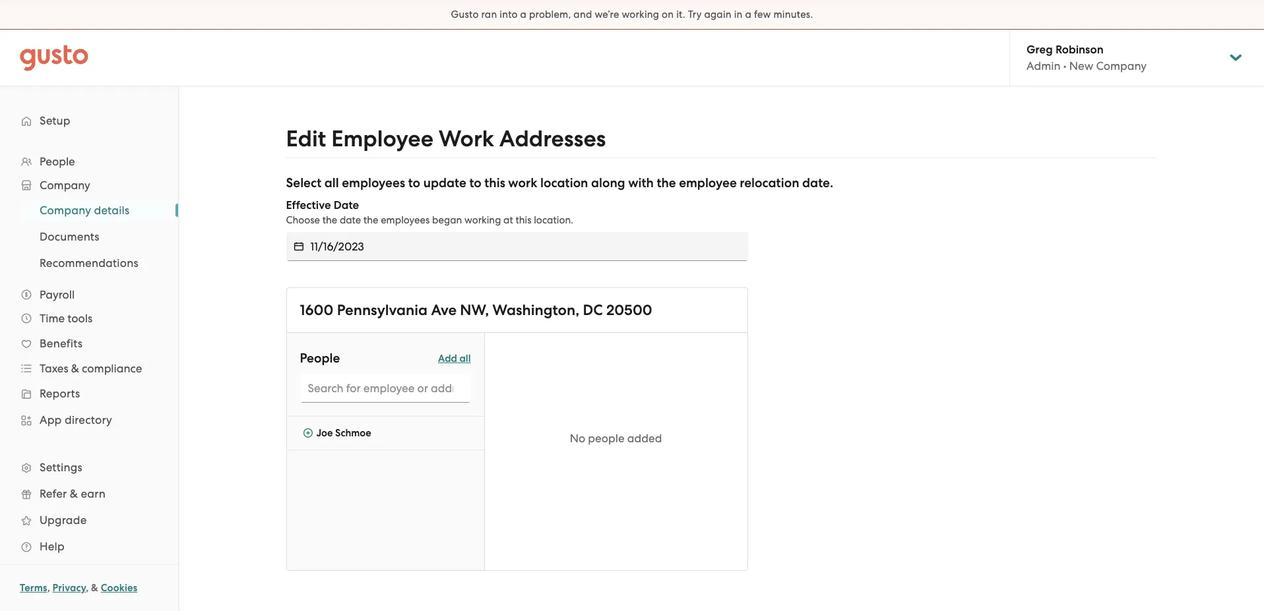 Task type: vqa. For each thing, say whether or not it's contained in the screenshot.
at
yes



Task type: locate. For each thing, give the bounding box(es) containing it.
Search for employee or address search field
[[300, 374, 471, 403]]

1 horizontal spatial the
[[364, 215, 379, 226]]

list containing people
[[0, 150, 178, 560]]

1 list from the top
[[0, 150, 178, 560]]

0 horizontal spatial ,
[[47, 583, 50, 595]]

greg robinson admin • new company
[[1027, 43, 1147, 73]]

company inside dropdown button
[[40, 179, 90, 192]]

app directory
[[40, 414, 112, 427]]

employees up the date at the top left
[[342, 176, 405, 191]]

1 vertical spatial working
[[465, 215, 501, 226]]

1 vertical spatial people
[[300, 351, 340, 366]]

ran
[[481, 9, 497, 20]]

setup
[[40, 114, 70, 127]]

all up the date at the top left
[[325, 176, 339, 191]]

and
[[574, 9, 592, 20]]

all
[[325, 176, 339, 191], [460, 353, 471, 365]]

1 horizontal spatial this
[[516, 215, 532, 226]]

this right at
[[516, 215, 532, 226]]

1 , from the left
[[47, 583, 50, 595]]

0 horizontal spatial people
[[40, 155, 75, 168]]

the right with
[[657, 176, 676, 191]]

1 vertical spatial company
[[40, 179, 90, 192]]

minutes.
[[774, 9, 813, 20]]

company right new
[[1097, 59, 1147, 73]]

taxes
[[40, 362, 68, 376]]

0 vertical spatial all
[[325, 176, 339, 191]]

a right into
[[520, 9, 527, 20]]

pennsylvania
[[337, 302, 428, 319]]

setup link
[[13, 109, 165, 133]]

1 horizontal spatial people
[[300, 351, 340, 366]]

benefits link
[[13, 332, 165, 356]]

earn
[[81, 488, 106, 501]]

& inside dropdown button
[[71, 362, 79, 376]]

upgrade
[[40, 514, 87, 527]]

company button
[[13, 174, 165, 197]]

added
[[628, 432, 662, 446]]

0 vertical spatial company
[[1097, 59, 1147, 73]]

company
[[1097, 59, 1147, 73], [40, 179, 90, 192], [40, 204, 91, 217]]

list
[[0, 150, 178, 560], [0, 197, 178, 277]]

terms , privacy , & cookies
[[20, 583, 137, 595]]

company up documents
[[40, 204, 91, 217]]

employees left 'began'
[[381, 215, 430, 226]]

1 horizontal spatial all
[[460, 353, 471, 365]]

date
[[334, 199, 359, 213]]

this left work
[[485, 176, 505, 191]]

working left on
[[622, 9, 660, 20]]

this
[[485, 176, 505, 191], [516, 215, 532, 226]]

payroll button
[[13, 283, 165, 307]]

select all employees to update to this work location along with the employee relocation date.
[[286, 176, 834, 191]]

the right date
[[364, 215, 379, 226]]

&
[[71, 362, 79, 376], [70, 488, 78, 501], [91, 583, 98, 595]]

, left cookies button
[[86, 583, 89, 595]]

2 vertical spatial company
[[40, 204, 91, 217]]

try
[[688, 9, 702, 20]]

privacy link
[[53, 583, 86, 595]]

& left cookies button
[[91, 583, 98, 595]]

Effective Date field
[[310, 232, 748, 261]]

0 horizontal spatial working
[[465, 215, 501, 226]]

location.
[[534, 215, 574, 226]]

1 vertical spatial &
[[70, 488, 78, 501]]

,
[[47, 583, 50, 595], [86, 583, 89, 595]]

0 horizontal spatial all
[[325, 176, 339, 191]]

working left at
[[465, 215, 501, 226]]

0 horizontal spatial to
[[408, 176, 420, 191]]

0 horizontal spatial this
[[485, 176, 505, 191]]

edit employee work addresses
[[286, 125, 606, 152]]

all inside add all button
[[460, 353, 471, 365]]

problem,
[[529, 9, 571, 20]]

to right update
[[470, 176, 482, 191]]

again
[[704, 9, 732, 20]]

company details link
[[24, 199, 165, 222]]

employee
[[679, 176, 737, 191]]

compliance
[[82, 362, 142, 376]]

a
[[520, 9, 527, 20], [745, 9, 752, 20]]

working
[[622, 9, 660, 20], [465, 215, 501, 226]]

cookies
[[101, 583, 137, 595]]

1 vertical spatial this
[[516, 215, 532, 226]]

all for add
[[460, 353, 471, 365]]

ave
[[431, 302, 457, 319]]

to left update
[[408, 176, 420, 191]]

terms link
[[20, 583, 47, 595]]

washington,
[[493, 302, 580, 319]]

the
[[657, 176, 676, 191], [322, 215, 337, 226], [364, 215, 379, 226]]

company up company details
[[40, 179, 90, 192]]

1 horizontal spatial working
[[622, 9, 660, 20]]

at
[[504, 215, 513, 226]]

all right add
[[460, 353, 471, 365]]

select
[[286, 176, 322, 191]]

gusto ran into a problem, and we're working on it. try again in a few minutes.
[[451, 9, 813, 20]]

2 list from the top
[[0, 197, 178, 277]]

0 horizontal spatial a
[[520, 9, 527, 20]]

& left the earn
[[70, 488, 78, 501]]

1 horizontal spatial to
[[470, 176, 482, 191]]

people
[[40, 155, 75, 168], [300, 351, 340, 366]]

working inside effective date choose the date the employees began working at this location.
[[465, 215, 501, 226]]

1 a from the left
[[520, 9, 527, 20]]

, left privacy
[[47, 583, 50, 595]]

1 horizontal spatial a
[[745, 9, 752, 20]]

into
[[500, 9, 518, 20]]

the left date
[[322, 215, 337, 226]]

& right taxes
[[71, 362, 79, 376]]

work
[[439, 125, 494, 152]]

add
[[438, 353, 457, 365]]

settings
[[40, 461, 82, 475]]

on
[[662, 9, 674, 20]]

company for company
[[40, 179, 90, 192]]

edit
[[286, 125, 326, 152]]

1 vertical spatial employees
[[381, 215, 430, 226]]

0 vertical spatial &
[[71, 362, 79, 376]]

2 to from the left
[[470, 176, 482, 191]]

employees
[[342, 176, 405, 191], [381, 215, 430, 226]]

& for earn
[[70, 488, 78, 501]]

1 to from the left
[[408, 176, 420, 191]]

people button
[[13, 150, 165, 174]]

0 vertical spatial people
[[40, 155, 75, 168]]

with
[[628, 176, 654, 191]]

people down 1600
[[300, 351, 340, 366]]

payroll
[[40, 288, 75, 302]]

1 horizontal spatial ,
[[86, 583, 89, 595]]

admin
[[1027, 59, 1061, 73]]

joe schmoe
[[316, 428, 371, 440]]

a right in
[[745, 9, 752, 20]]

1 vertical spatial all
[[460, 353, 471, 365]]

employee
[[331, 125, 434, 152]]

people up company dropdown button
[[40, 155, 75, 168]]

& for compliance
[[71, 362, 79, 376]]



Task type: describe. For each thing, give the bounding box(es) containing it.
app
[[40, 414, 62, 427]]

schmoe
[[335, 428, 371, 440]]

0 vertical spatial this
[[485, 176, 505, 191]]

2 , from the left
[[86, 583, 89, 595]]

company details
[[40, 204, 130, 217]]

this inside effective date choose the date the employees began working at this location.
[[516, 215, 532, 226]]

privacy
[[53, 583, 86, 595]]

gusto
[[451, 9, 479, 20]]

0 vertical spatial working
[[622, 9, 660, 20]]

terms
[[20, 583, 47, 595]]

details
[[94, 204, 130, 217]]

2 vertical spatial &
[[91, 583, 98, 595]]

recommendations
[[40, 257, 138, 270]]

time tools
[[40, 312, 93, 325]]

relocation
[[740, 176, 800, 191]]

0 vertical spatial employees
[[342, 176, 405, 191]]

add all button
[[438, 350, 471, 368]]

tools
[[67, 312, 93, 325]]

20500
[[607, 302, 653, 319]]

2 a from the left
[[745, 9, 752, 20]]

settings link
[[13, 456, 165, 480]]

help link
[[13, 535, 165, 559]]

1600 pennsylvania ave nw, washington, dc 20500
[[300, 302, 653, 319]]

taxes & compliance button
[[13, 357, 165, 381]]

circle plus image
[[303, 428, 313, 440]]

directory
[[65, 414, 112, 427]]

effective date choose the date the employees began working at this location.
[[286, 199, 574, 226]]

people
[[588, 432, 625, 446]]

no
[[570, 432, 586, 446]]

refer
[[40, 488, 67, 501]]

nw,
[[460, 302, 489, 319]]

documents link
[[24, 225, 165, 249]]

0 horizontal spatial the
[[322, 215, 337, 226]]

effective
[[286, 199, 331, 213]]

began
[[432, 215, 462, 226]]

we're
[[595, 9, 619, 20]]

reports
[[40, 387, 80, 401]]

app directory link
[[13, 409, 165, 432]]

choose
[[286, 215, 320, 226]]

work
[[508, 176, 538, 191]]

2 horizontal spatial the
[[657, 176, 676, 191]]

refer & earn
[[40, 488, 106, 501]]

new
[[1070, 59, 1094, 73]]

greg
[[1027, 43, 1053, 57]]

employees inside effective date choose the date the employees began working at this location.
[[381, 215, 430, 226]]

taxes & compliance
[[40, 362, 142, 376]]

help
[[40, 541, 65, 554]]

reports link
[[13, 382, 165, 406]]

list containing company details
[[0, 197, 178, 277]]

add all
[[438, 353, 471, 365]]

few
[[754, 9, 771, 20]]

dc
[[583, 302, 603, 319]]

robinson
[[1056, 43, 1104, 57]]

it.
[[677, 9, 686, 20]]

location
[[541, 176, 588, 191]]

benefits
[[40, 337, 83, 350]]

joe
[[316, 428, 333, 440]]

date
[[340, 215, 361, 226]]

along
[[591, 176, 625, 191]]

time
[[40, 312, 65, 325]]

in
[[734, 9, 743, 20]]

company for company details
[[40, 204, 91, 217]]

update
[[423, 176, 467, 191]]

company inside greg robinson admin • new company
[[1097, 59, 1147, 73]]

all for select
[[325, 176, 339, 191]]

documents
[[40, 230, 100, 244]]

upgrade link
[[13, 509, 165, 533]]

date.
[[803, 176, 834, 191]]

•
[[1064, 59, 1067, 73]]

cookies button
[[101, 581, 137, 597]]

home image
[[20, 45, 88, 71]]

recommendations link
[[24, 251, 165, 275]]

people inside dropdown button
[[40, 155, 75, 168]]

gusto navigation element
[[0, 86, 178, 581]]

no people added
[[570, 432, 662, 446]]

calendar outline image
[[294, 240, 304, 253]]

addresses
[[500, 125, 606, 152]]

1600
[[300, 302, 334, 319]]

time tools button
[[13, 307, 165, 331]]



